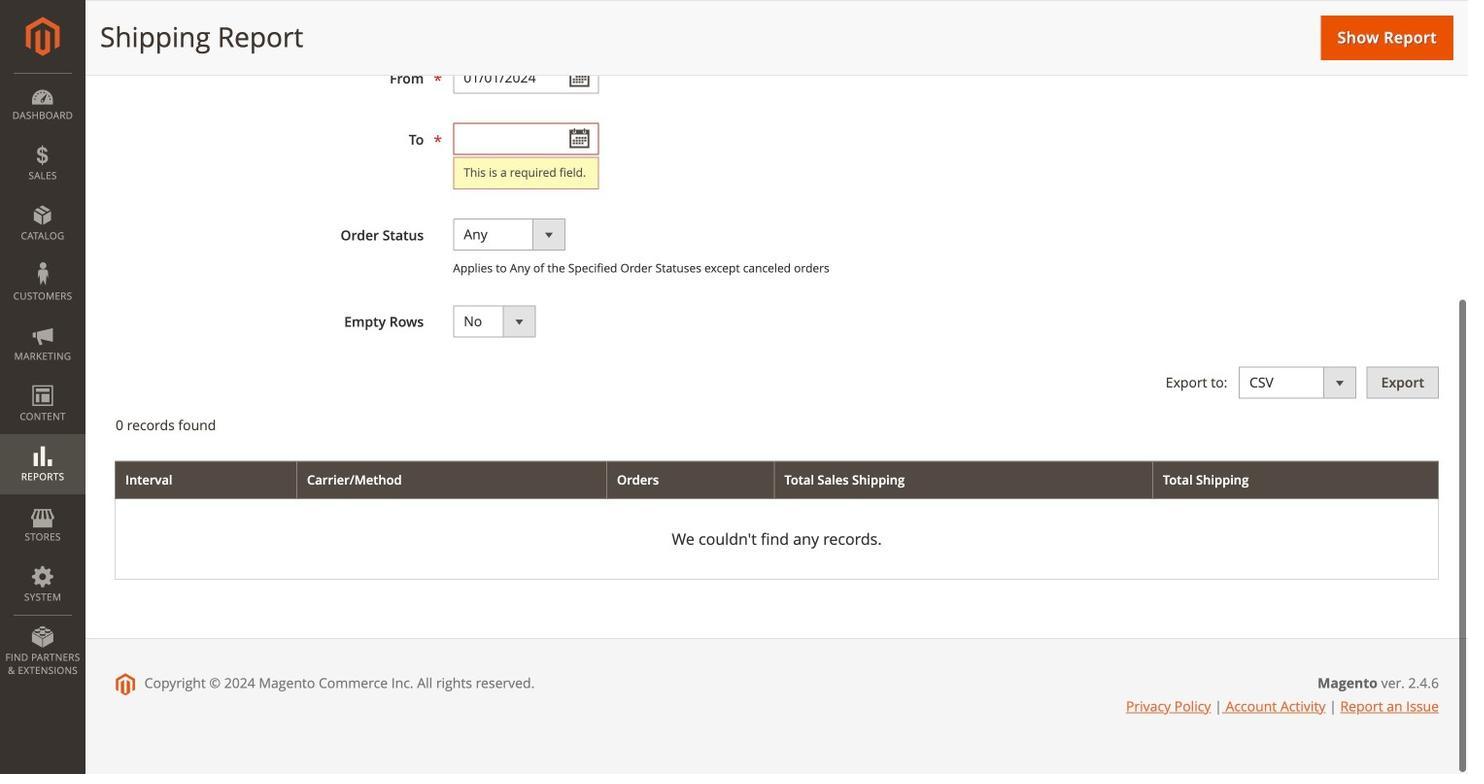 Task type: describe. For each thing, give the bounding box(es) containing it.
magento admin panel image
[[26, 17, 60, 56]]



Task type: locate. For each thing, give the bounding box(es) containing it.
None text field
[[453, 62, 599, 94], [453, 123, 599, 155], [453, 62, 599, 94], [453, 123, 599, 155]]

menu bar
[[0, 73, 86, 687]]



